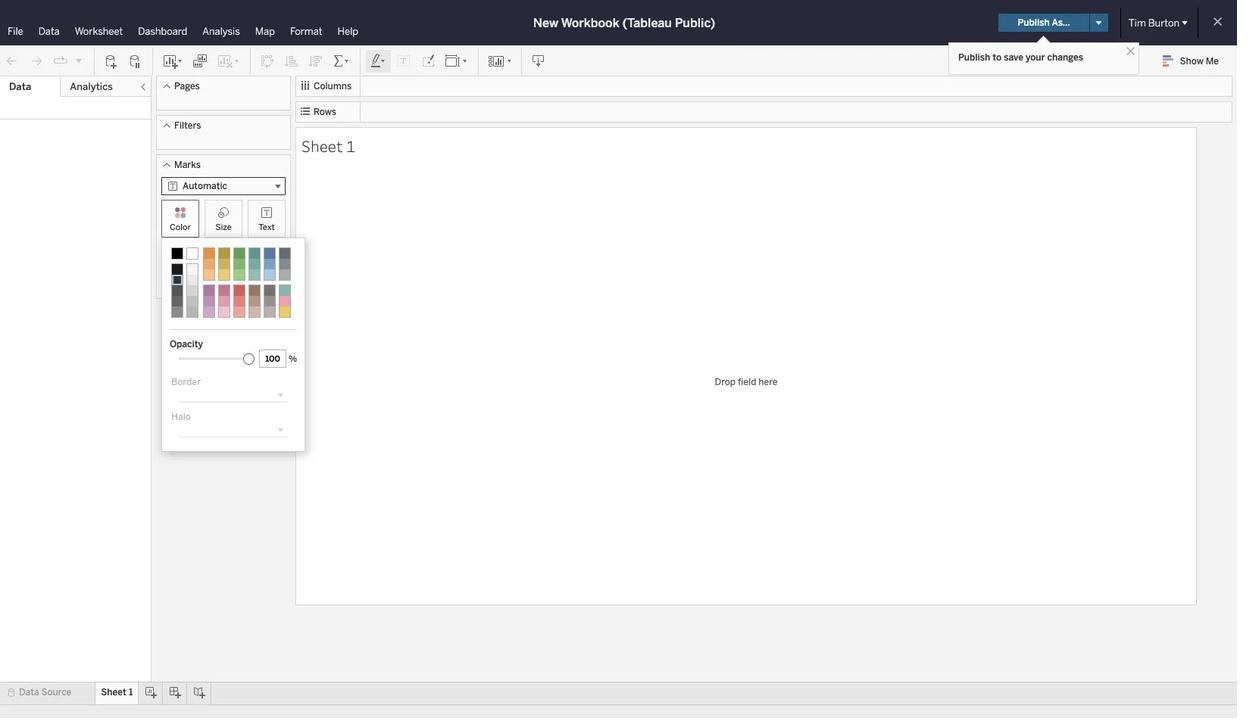 Task type: describe. For each thing, give the bounding box(es) containing it.
marks
[[174, 160, 201, 170]]

field
[[738, 377, 756, 387]]

format
[[290, 26, 322, 37]]

(tableau
[[622, 16, 672, 30]]

data source
[[19, 688, 71, 698]]

download image
[[531, 53, 546, 69]]

filters
[[174, 120, 201, 131]]

publish for publish as...
[[1018, 17, 1050, 28]]

show/hide cards image
[[488, 53, 512, 69]]

0 vertical spatial data
[[38, 26, 60, 37]]

replay animation image
[[74, 56, 83, 65]]

tim burton
[[1129, 17, 1179, 28]]

size
[[215, 223, 232, 233]]

dashboard
[[138, 26, 187, 37]]

sort descending image
[[308, 53, 323, 69]]

show
[[1180, 56, 1204, 67]]

analysis
[[202, 26, 240, 37]]

new worksheet image
[[162, 53, 183, 69]]

map
[[255, 26, 275, 37]]

save
[[1004, 52, 1023, 63]]

undo image
[[5, 53, 20, 69]]

source
[[41, 688, 71, 698]]

swap rows and columns image
[[260, 53, 275, 69]]

publish as...
[[1018, 17, 1070, 28]]

file
[[8, 26, 23, 37]]

show me button
[[1156, 49, 1232, 73]]

close image
[[1123, 44, 1138, 58]]

your
[[1026, 52, 1045, 63]]

show me
[[1180, 56, 1219, 67]]

1 vertical spatial data
[[9, 81, 31, 92]]

changes
[[1047, 52, 1083, 63]]

help
[[338, 26, 358, 37]]

duplicate image
[[192, 53, 208, 69]]

0 horizontal spatial 1
[[129, 688, 133, 698]]

columns
[[314, 81, 352, 92]]

new
[[533, 16, 558, 30]]

color
[[170, 223, 191, 233]]

drop field here
[[715, 377, 778, 387]]



Task type: locate. For each thing, give the bounding box(es) containing it.
highlight image
[[370, 53, 387, 69]]

clear sheet image
[[217, 53, 241, 69]]

1 vertical spatial sheet 1
[[101, 688, 133, 698]]

publish for publish to save your changes
[[958, 52, 990, 63]]

None range field
[[179, 351, 255, 361]]

pages
[[174, 81, 200, 92]]

%
[[289, 355, 297, 364]]

1
[[346, 135, 355, 156], [129, 688, 133, 698]]

publish inside button
[[1018, 17, 1050, 28]]

detail
[[169, 265, 192, 275]]

here
[[758, 377, 778, 387]]

0 horizontal spatial sheet 1
[[101, 688, 133, 698]]

drop
[[715, 377, 736, 387]]

burton
[[1148, 17, 1179, 28]]

publish left as...
[[1018, 17, 1050, 28]]

replay animation image
[[53, 53, 68, 69]]

redo image
[[29, 53, 44, 69]]

sheet down rows at the top left of the page
[[301, 135, 343, 156]]

worksheet
[[75, 26, 123, 37]]

fit image
[[445, 53, 469, 69]]

0 horizontal spatial sheet
[[101, 688, 126, 698]]

totals image
[[333, 53, 351, 69]]

1 vertical spatial sheet
[[101, 688, 126, 698]]

sheet 1 down rows at the top left of the page
[[301, 135, 355, 156]]

1 horizontal spatial sheet
[[301, 135, 343, 156]]

show labels image
[[396, 53, 411, 69]]

0 vertical spatial sheet 1
[[301, 135, 355, 156]]

publish left to
[[958, 52, 990, 63]]

workbook
[[561, 16, 619, 30]]

data left source
[[19, 688, 39, 698]]

0 vertical spatial 1
[[346, 135, 355, 156]]

data up replay animation icon
[[38, 26, 60, 37]]

as...
[[1052, 17, 1070, 28]]

rows
[[314, 107, 336, 117]]

1 vertical spatial 1
[[129, 688, 133, 698]]

sheet 1 right source
[[101, 688, 133, 698]]

pause auto updates image
[[128, 53, 143, 69]]

analytics
[[70, 81, 113, 92]]

tooltip
[[210, 265, 237, 275]]

me
[[1206, 56, 1219, 67]]

new workbook (tableau public)
[[533, 16, 715, 30]]

0 vertical spatial publish
[[1018, 17, 1050, 28]]

public)
[[675, 16, 715, 30]]

to
[[993, 52, 1002, 63]]

sheet right source
[[101, 688, 126, 698]]

sort ascending image
[[284, 53, 299, 69]]

tim
[[1129, 17, 1146, 28]]

1 horizontal spatial sheet 1
[[301, 135, 355, 156]]

1 right source
[[129, 688, 133, 698]]

0 vertical spatial sheet
[[301, 135, 343, 156]]

publish as... button
[[999, 14, 1089, 32]]

0 horizontal spatial publish
[[958, 52, 990, 63]]

publish
[[1018, 17, 1050, 28], [958, 52, 990, 63]]

collapse image
[[139, 83, 148, 92]]

1 down columns
[[346, 135, 355, 156]]

1 vertical spatial publish
[[958, 52, 990, 63]]

1 horizontal spatial publish
[[1018, 17, 1050, 28]]

format workbook image
[[420, 53, 436, 69]]

new data source image
[[104, 53, 119, 69]]

sheet
[[301, 135, 343, 156], [101, 688, 126, 698]]

data down undo icon
[[9, 81, 31, 92]]

publish to save your changes
[[958, 52, 1083, 63]]

text
[[259, 223, 275, 233]]

1 horizontal spatial 1
[[346, 135, 355, 156]]

2 vertical spatial data
[[19, 688, 39, 698]]

None text field
[[259, 350, 286, 368]]

data
[[38, 26, 60, 37], [9, 81, 31, 92], [19, 688, 39, 698]]

opacity
[[170, 339, 203, 350]]

sheet 1
[[301, 135, 355, 156], [101, 688, 133, 698]]



